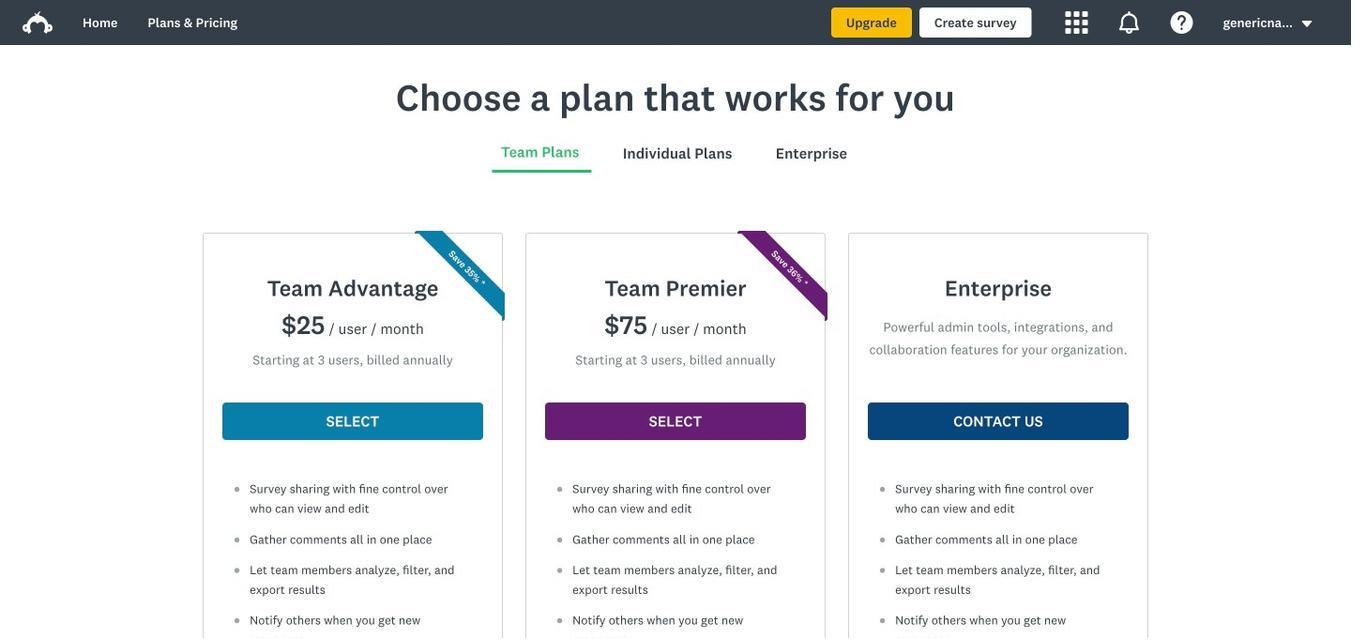 Task type: locate. For each thing, give the bounding box(es) containing it.
notification center icon image
[[1119, 11, 1141, 34]]

help icon image
[[1171, 11, 1194, 34]]

products icon image
[[1066, 11, 1089, 34], [1066, 11, 1089, 34]]

dropdown arrow icon image
[[1301, 17, 1314, 30], [1303, 21, 1313, 27]]

brand logo image
[[23, 8, 53, 38], [23, 11, 53, 34]]

2 brand logo image from the top
[[23, 11, 53, 34]]



Task type: vqa. For each thing, say whether or not it's contained in the screenshot.
Dropdown arrow icon
yes



Task type: describe. For each thing, give the bounding box(es) containing it.
1 brand logo image from the top
[[23, 8, 53, 38]]



